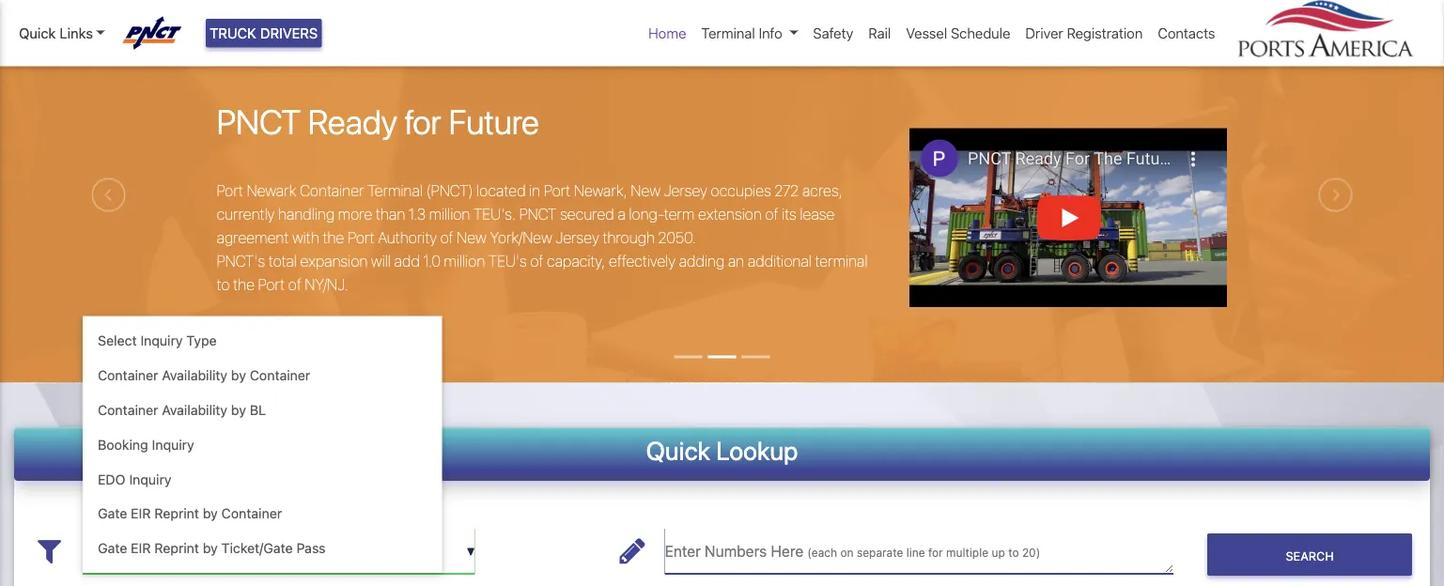 Task type: vqa. For each thing, say whether or not it's contained in the screenshot.
the Effective
no



Task type: describe. For each thing, give the bounding box(es) containing it.
eir for gate eir reprint by ticket/gate pass
[[131, 541, 151, 557]]

1 horizontal spatial new
[[631, 182, 661, 200]]

1 vertical spatial the
[[233, 276, 255, 294]]

container availability by bl
[[98, 403, 266, 419]]

lookup
[[716, 436, 799, 466]]

truck drivers
[[210, 25, 318, 41]]

safety
[[814, 25, 854, 41]]

registration
[[1068, 25, 1144, 41]]

line
[[907, 547, 926, 560]]

terminal inside terminal info link
[[702, 25, 756, 41]]

rail
[[869, 25, 892, 41]]

272
[[775, 182, 799, 200]]

future
[[449, 101, 539, 141]]

home link
[[641, 15, 694, 51]]

2050.
[[659, 229, 696, 247]]

port down total
[[258, 276, 285, 294]]

drivers
[[260, 25, 318, 41]]

home
[[649, 25, 687, 41]]

quick links
[[19, 25, 93, 41]]

than
[[376, 206, 405, 224]]

quick for quick lookup
[[646, 436, 711, 466]]

expansion
[[300, 253, 368, 271]]

info
[[759, 25, 783, 41]]

type
[[187, 333, 217, 349]]

agreement
[[217, 229, 289, 247]]

search button
[[1208, 535, 1413, 577]]

through
[[603, 229, 655, 247]]

in
[[529, 182, 541, 200]]

of up 1.0
[[441, 229, 454, 247]]

terminal info
[[702, 25, 783, 41]]

ny/nj.
[[305, 276, 348, 294]]

to inside enter numbers here (each on separate line for multiple up to 20)
[[1009, 547, 1020, 560]]

additional
[[748, 253, 812, 271]]

truck drivers link
[[206, 19, 322, 47]]

pnct ready for future
[[217, 101, 539, 141]]

0 vertical spatial million
[[429, 206, 470, 224]]

handling
[[278, 206, 335, 224]]

of down total
[[288, 276, 302, 294]]

term
[[664, 206, 695, 224]]

(pnct)
[[426, 182, 473, 200]]

0 vertical spatial for
[[405, 101, 442, 141]]

enter
[[665, 543, 701, 561]]

▼
[[467, 546, 475, 559]]

1.3
[[409, 206, 426, 224]]

contacts link
[[1151, 15, 1224, 51]]

terminal info link
[[694, 15, 806, 51]]

1 horizontal spatial the
[[323, 229, 345, 247]]

for inside enter numbers here (each on separate line for multiple up to 20)
[[929, 547, 944, 560]]

teu's
[[489, 253, 527, 271]]

inquiry for edo
[[129, 472, 172, 488]]

reprint for container
[[154, 506, 199, 522]]

pass
[[297, 541, 326, 557]]

1 vertical spatial million
[[444, 253, 485, 271]]

ready
[[308, 101, 397, 141]]

more
[[338, 206, 373, 224]]

will
[[371, 253, 391, 271]]

currently
[[217, 206, 275, 224]]

inquiry for select
[[141, 333, 183, 349]]

terminal
[[816, 253, 868, 271]]

20)
[[1023, 547, 1041, 560]]

booking
[[98, 437, 148, 453]]

multiple
[[947, 547, 989, 560]]

booking inquiry
[[98, 437, 194, 453]]

separate
[[857, 547, 904, 560]]

adding
[[679, 253, 725, 271]]

newark,
[[574, 182, 628, 200]]

pnct inside the port newark container terminal (pnct) located in port newark, new jersey occupies 272 acres, currently handling more than 1.3 million teu's.                                 pnct secured a long-term extension of its lease agreement with the port authority of new york/new jersey through 2050. pnct's total expansion will add 1.0 million teu's of capacity,                                 effectively adding an additional terminal to the port of ny/nj.
[[520, 206, 557, 224]]

driver
[[1026, 25, 1064, 41]]

ticket/gate
[[222, 541, 293, 557]]

reprint for ticket/gate
[[154, 541, 199, 557]]

edo
[[98, 472, 126, 488]]

vessel schedule
[[907, 25, 1011, 41]]

1.0
[[423, 253, 441, 271]]

pnct ready for future image
[[0, 8, 1445, 489]]

container down select
[[98, 368, 158, 384]]

acres,
[[803, 182, 843, 200]]

vessel schedule link
[[899, 15, 1019, 51]]

port up currently
[[217, 182, 243, 200]]

quick links link
[[19, 23, 105, 44]]

gate for gate eir reprint by ticket/gate pass
[[98, 541, 127, 557]]

quick lookup
[[646, 436, 799, 466]]

select
[[98, 333, 137, 349]]

quick for quick links
[[19, 25, 56, 41]]

on
[[841, 547, 854, 560]]



Task type: locate. For each thing, give the bounding box(es) containing it.
port
[[217, 182, 243, 200], [544, 182, 571, 200], [348, 229, 375, 247], [258, 276, 285, 294]]

container up bl
[[250, 368, 310, 384]]

add
[[394, 253, 420, 271]]

york/new
[[490, 229, 553, 247]]

safety link
[[806, 15, 861, 51]]

0 vertical spatial terminal
[[702, 25, 756, 41]]

long-
[[629, 206, 664, 224]]

1 horizontal spatial quick
[[646, 436, 711, 466]]

quick left lookup
[[646, 436, 711, 466]]

links
[[60, 25, 93, 41]]

numbers
[[705, 543, 767, 561]]

1 vertical spatial quick
[[646, 436, 711, 466]]

rail link
[[861, 15, 899, 51]]

availability down 'type' at the left bottom
[[162, 368, 228, 384]]

container availability by container
[[98, 368, 310, 384]]

pnct up newark
[[217, 101, 301, 141]]

0 vertical spatial inquiry
[[141, 333, 183, 349]]

(each
[[808, 547, 838, 560]]

eir
[[131, 506, 151, 522], [131, 541, 151, 557]]

inquiry
[[141, 333, 183, 349], [152, 437, 194, 453], [129, 472, 172, 488]]

1 vertical spatial new
[[457, 229, 487, 247]]

bl
[[250, 403, 266, 419]]

1 vertical spatial terminal
[[368, 182, 423, 200]]

0 vertical spatial new
[[631, 182, 661, 200]]

authority
[[378, 229, 437, 247]]

for
[[405, 101, 442, 141], [929, 547, 944, 560]]

terminal
[[702, 25, 756, 41], [368, 182, 423, 200]]

inquiry down container availability by bl
[[152, 437, 194, 453]]

driver registration
[[1026, 25, 1144, 41]]

eir down edo inquiry
[[131, 506, 151, 522]]

1 horizontal spatial jersey
[[664, 182, 708, 200]]

gate eir reprint by ticket/gate pass
[[98, 541, 326, 557]]

reprint down gate eir reprint by container
[[154, 541, 199, 557]]

of down the 'york/new'
[[531, 253, 544, 271]]

teu's.
[[474, 206, 516, 224]]

enter numbers here (each on separate line for multiple up to 20)
[[665, 543, 1041, 561]]

inquiry down booking inquiry
[[129, 472, 172, 488]]

container inside the port newark container terminal (pnct) located in port newark, new jersey occupies 272 acres, currently handling more than 1.3 million teu's.                                 pnct secured a long-term extension of its lease agreement with the port authority of new york/new jersey through 2050. pnct's total expansion will add 1.0 million teu's of capacity,                                 effectively adding an additional terminal to the port of ny/nj.
[[300, 182, 364, 200]]

quick left the "links"
[[19, 25, 56, 41]]

0 vertical spatial quick
[[19, 25, 56, 41]]

port newark container terminal (pnct) located in port newark, new jersey occupies 272 acres, currently handling more than 1.3 million teu's.                                 pnct secured a long-term extension of its lease agreement with the port authority of new york/new jersey through 2050. pnct's total expansion will add 1.0 million teu's of capacity,                                 effectively adding an additional terminal to the port of ny/nj.
[[217, 182, 868, 294]]

0 horizontal spatial pnct
[[217, 101, 301, 141]]

1 vertical spatial gate
[[98, 541, 127, 557]]

lease
[[800, 206, 835, 224]]

None text field
[[83, 529, 475, 575], [665, 529, 1174, 575], [83, 529, 475, 575], [665, 529, 1174, 575]]

schedule
[[951, 25, 1011, 41]]

with
[[292, 229, 319, 247]]

driver registration link
[[1019, 15, 1151, 51]]

availability down container availability by container
[[162, 403, 228, 419]]

vessel
[[907, 25, 948, 41]]

here
[[771, 543, 804, 561]]

million
[[429, 206, 470, 224], [444, 253, 485, 271]]

total
[[269, 253, 297, 271]]

1 reprint from the top
[[154, 506, 199, 522]]

quick
[[19, 25, 56, 41], [646, 436, 711, 466]]

1 eir from the top
[[131, 506, 151, 522]]

1 horizontal spatial for
[[929, 547, 944, 560]]

newark
[[247, 182, 297, 200]]

its
[[782, 206, 797, 224]]

alert
[[0, 0, 1445, 8]]

by up the gate eir reprint by ticket/gate pass
[[203, 506, 218, 522]]

2 reprint from the top
[[154, 541, 199, 557]]

contacts
[[1159, 25, 1216, 41]]

2 availability from the top
[[162, 403, 228, 419]]

1 vertical spatial inquiry
[[152, 437, 194, 453]]

availability for container
[[162, 368, 228, 384]]

pnct down in
[[520, 206, 557, 224]]

availability for bl
[[162, 403, 228, 419]]

0 vertical spatial pnct
[[217, 101, 301, 141]]

to inside the port newark container terminal (pnct) located in port newark, new jersey occupies 272 acres, currently handling more than 1.3 million teu's.                                 pnct secured a long-term extension of its lease agreement with the port authority of new york/new jersey through 2050. pnct's total expansion will add 1.0 million teu's of capacity,                                 effectively adding an additional terminal to the port of ny/nj.
[[217, 276, 230, 294]]

container up ticket/gate
[[222, 506, 282, 522]]

1 vertical spatial reprint
[[154, 541, 199, 557]]

1 gate from the top
[[98, 506, 127, 522]]

0 horizontal spatial the
[[233, 276, 255, 294]]

the up expansion
[[323, 229, 345, 247]]

the
[[323, 229, 345, 247], [233, 276, 255, 294]]

select inquiry type
[[98, 333, 217, 349]]

2 eir from the top
[[131, 541, 151, 557]]

0 vertical spatial availability
[[162, 368, 228, 384]]

0 vertical spatial jersey
[[664, 182, 708, 200]]

terminal up than
[[368, 182, 423, 200]]

for right the ready
[[405, 101, 442, 141]]

inquiry for booking
[[152, 437, 194, 453]]

new down teu's. on the left top
[[457, 229, 487, 247]]

pnct
[[217, 101, 301, 141], [520, 206, 557, 224]]

located
[[477, 182, 526, 200]]

0 horizontal spatial terminal
[[368, 182, 423, 200]]

port right in
[[544, 182, 571, 200]]

0 vertical spatial gate
[[98, 506, 127, 522]]

terminal left the info
[[702, 25, 756, 41]]

reprint up the gate eir reprint by ticket/gate pass
[[154, 506, 199, 522]]

gate for gate eir reprint by container
[[98, 506, 127, 522]]

container up 'more'
[[300, 182, 364, 200]]

jersey up capacity,
[[556, 229, 600, 247]]

2 vertical spatial inquiry
[[129, 472, 172, 488]]

up
[[992, 547, 1006, 560]]

million right 1.0
[[444, 253, 485, 271]]

inquiry left 'type' at the left bottom
[[141, 333, 183, 349]]

port down 'more'
[[348, 229, 375, 247]]

new up the long-
[[631, 182, 661, 200]]

terminal inside the port newark container terminal (pnct) located in port newark, new jersey occupies 272 acres, currently handling more than 1.3 million teu's.                                 pnct secured a long-term extension of its lease agreement with the port authority of new york/new jersey through 2050. pnct's total expansion will add 1.0 million teu's of capacity,                                 effectively adding an additional terminal to the port of ny/nj.
[[368, 182, 423, 200]]

edo inquiry
[[98, 472, 172, 488]]

a
[[618, 206, 626, 224]]

jersey up term
[[664, 182, 708, 200]]

0 vertical spatial the
[[323, 229, 345, 247]]

by up container availability by bl
[[231, 368, 246, 384]]

0 horizontal spatial quick
[[19, 25, 56, 41]]

capacity,
[[547, 253, 606, 271]]

1 vertical spatial for
[[929, 547, 944, 560]]

extension
[[698, 206, 762, 224]]

availability
[[162, 368, 228, 384], [162, 403, 228, 419]]

of left its
[[766, 206, 779, 224]]

0 horizontal spatial for
[[405, 101, 442, 141]]

an
[[728, 253, 745, 271]]

for right the line
[[929, 547, 944, 560]]

by left bl
[[231, 403, 246, 419]]

pnct's
[[217, 253, 265, 271]]

secured
[[560, 206, 615, 224]]

eir for gate eir reprint by container
[[131, 506, 151, 522]]

1 vertical spatial pnct
[[520, 206, 557, 224]]

1 horizontal spatial terminal
[[702, 25, 756, 41]]

search
[[1287, 549, 1335, 563]]

2 gate from the top
[[98, 541, 127, 557]]

0 vertical spatial reprint
[[154, 506, 199, 522]]

0 horizontal spatial new
[[457, 229, 487, 247]]

1 vertical spatial eir
[[131, 541, 151, 557]]

million down (pnct)
[[429, 206, 470, 224]]

to right up
[[1009, 547, 1020, 560]]

new
[[631, 182, 661, 200], [457, 229, 487, 247]]

1 horizontal spatial to
[[1009, 547, 1020, 560]]

to down pnct's
[[217, 276, 230, 294]]

0 horizontal spatial jersey
[[556, 229, 600, 247]]

by down gate eir reprint by container
[[203, 541, 218, 557]]

effectively
[[609, 253, 676, 271]]

the down pnct's
[[233, 276, 255, 294]]

gate eir reprint by container
[[98, 506, 282, 522]]

0 vertical spatial eir
[[131, 506, 151, 522]]

truck
[[210, 25, 257, 41]]

1 vertical spatial to
[[1009, 547, 1020, 560]]

0 vertical spatial to
[[217, 276, 230, 294]]

1 availability from the top
[[162, 368, 228, 384]]

container up booking
[[98, 403, 158, 419]]

1 vertical spatial jersey
[[556, 229, 600, 247]]

1 horizontal spatial pnct
[[520, 206, 557, 224]]

eir down gate eir reprint by container
[[131, 541, 151, 557]]

gate
[[98, 506, 127, 522], [98, 541, 127, 557]]

to
[[217, 276, 230, 294], [1009, 547, 1020, 560]]

of
[[766, 206, 779, 224], [441, 229, 454, 247], [531, 253, 544, 271], [288, 276, 302, 294]]

1 vertical spatial availability
[[162, 403, 228, 419]]

0 horizontal spatial to
[[217, 276, 230, 294]]



